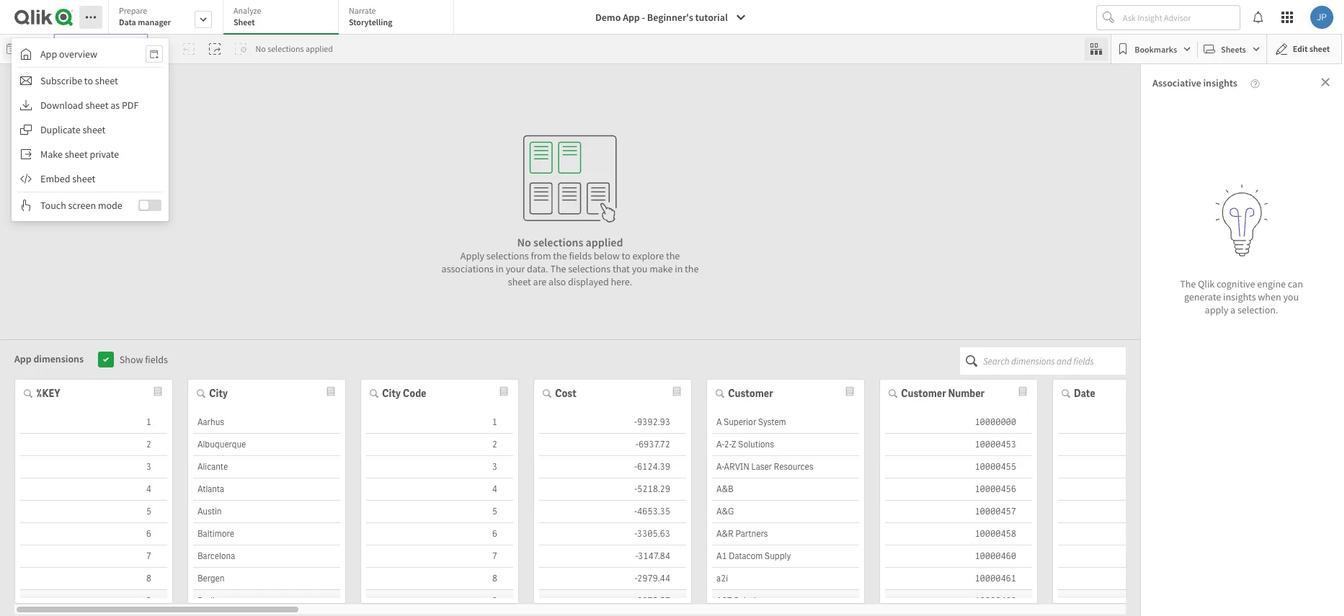 Task type: vqa. For each thing, say whether or not it's contained in the screenshot.


Task type: locate. For each thing, give the bounding box(es) containing it.
1 horizontal spatial 8 option
[[366, 568, 513, 590]]

2 8 from the left
[[492, 573, 497, 585]]

0 vertical spatial the
[[550, 262, 566, 275]]

1 horizontal spatial 9 option
[[366, 590, 513, 613]]

personal
[[35, 75, 73, 88]]

1 horizontal spatial 6
[[492, 528, 497, 540]]

2 customer from the left
[[901, 387, 946, 400]]

- inside -6124.39 option
[[635, 461, 637, 473]]

bergen option
[[193, 568, 340, 590]]

selections left 'from'
[[487, 249, 529, 262]]

- inside -2979.44 option
[[635, 573, 637, 585]]

z
[[732, 439, 737, 451]]

solutions right z
[[738, 439, 774, 451]]

current
[[177, 173, 208, 186]]

edit
[[1293, 43, 1308, 54]]

1 city from the left
[[209, 387, 228, 400]]

home image
[[20, 48, 32, 60]]

1 1 option from the left
[[20, 412, 167, 434]]

you right when
[[1284, 290, 1299, 303]]

6 option for city code
[[366, 523, 513, 546]]

0 horizontal spatial fields
[[145, 353, 168, 366]]

a- up a&b at the bottom of page
[[717, 461, 724, 473]]

insights down sheets button
[[1204, 76, 1238, 89]]

the right make
[[685, 262, 699, 275]]

0 horizontal spatial 7 option
[[20, 546, 167, 568]]

7 option for %key
[[20, 546, 167, 568]]

6
[[146, 528, 151, 540], [492, 528, 497, 540]]

2 9 option from the left
[[366, 590, 513, 613]]

edit sheet
[[1293, 43, 1330, 54]]

0 horizontal spatial in
[[496, 262, 504, 275]]

new down make sheet private
[[67, 173, 84, 186]]

-9392.93
[[635, 417, 671, 428]]

list box for city code
[[366, 412, 513, 616]]

to inside button
[[84, 74, 93, 87]]

selection.
[[1238, 303, 1279, 316]]

1 horizontal spatial 1
[[492, 417, 497, 428]]

1 1 from the left
[[146, 417, 151, 428]]

insights
[[1204, 76, 1238, 89], [1224, 290, 1256, 303]]

1 vertical spatial to
[[151, 173, 159, 186]]

1 horizontal spatial app
[[40, 48, 57, 61]]

2 city from the left
[[382, 387, 401, 400]]

- inside -3147.84 option
[[636, 551, 638, 562]]

0 horizontal spatial no
[[256, 43, 266, 54]]

apply
[[461, 249, 485, 262]]

3 list box from the left
[[366, 412, 513, 616]]

5 for %key
[[146, 506, 151, 518]]

0 horizontal spatial the
[[550, 262, 566, 275]]

2 vertical spatial app
[[14, 353, 31, 366]]

7
[[146, 551, 151, 562], [492, 551, 497, 562]]

2 2 from the left
[[492, 439, 497, 451]]

touch screen mode
[[40, 199, 122, 212]]

5
[[146, 506, 151, 518], [492, 506, 497, 518]]

1 horizontal spatial customer
[[901, 387, 946, 400]]

insights left when
[[1224, 290, 1256, 303]]

1 8 from the left
[[146, 573, 151, 585]]

embed
[[40, 172, 70, 185]]

2 7 from the left
[[492, 551, 497, 562]]

1 for city code
[[492, 417, 497, 428]]

1 vertical spatial applied
[[586, 235, 623, 249]]

tab list
[[108, 0, 459, 36]]

1 3 from the left
[[146, 461, 151, 473]]

0 horizontal spatial 5 option
[[20, 501, 167, 523]]

10000461 option
[[885, 568, 1032, 590]]

a inside "the qlik cognitive engine can generate insights when you apply a selection."
[[1231, 303, 1236, 316]]

2 a- from the top
[[717, 461, 724, 473]]

2 4 option from the left
[[366, 479, 513, 501]]

- for 5218.29
[[635, 484, 637, 495]]

will
[[107, 173, 122, 186]]

sheet for make
[[65, 148, 88, 161]]

2 1 from the left
[[492, 417, 497, 428]]

4 option
[[20, 479, 167, 501], [366, 479, 513, 501]]

2 list box from the left
[[193, 412, 340, 616]]

0 horizontal spatial 3
[[146, 461, 151, 473]]

2 option
[[20, 434, 167, 456], [366, 434, 513, 456]]

app left the dimensions
[[14, 353, 31, 366]]

city up the aarhus in the left of the page
[[209, 387, 228, 400]]

to right it
[[151, 173, 159, 186]]

sheet up make sheet private button
[[82, 123, 106, 136]]

9 option
[[20, 590, 167, 613], [366, 590, 513, 613]]

a- left z
[[717, 439, 724, 451]]

1 horizontal spatial 5
[[492, 506, 497, 518]]

1 horizontal spatial 5 option
[[366, 501, 513, 523]]

3 for %key
[[146, 461, 151, 473]]

app right 'demo'
[[623, 11, 640, 24]]

3147.84
[[638, 551, 671, 562]]

the
[[161, 173, 175, 186], [553, 249, 567, 262], [666, 249, 680, 262], [685, 262, 699, 275]]

2 5 option from the left
[[366, 501, 513, 523]]

cost
[[555, 387, 577, 400]]

2 6 option from the left
[[366, 523, 513, 546]]

arvin
[[724, 461, 750, 473]]

10000000 option
[[885, 412, 1032, 434]]

1 horizontal spatial 4
[[492, 484, 497, 495]]

list box
[[20, 412, 167, 616], [193, 412, 340, 616], [366, 412, 513, 616], [539, 412, 686, 616], [712, 412, 859, 616], [885, 412, 1032, 616], [1058, 412, 1206, 616]]

0 horizontal spatial a
[[59, 173, 64, 186]]

show
[[120, 353, 143, 366]]

2 3 option from the left
[[366, 456, 513, 479]]

sheet left are
[[508, 275, 531, 288]]

0 horizontal spatial 6
[[146, 528, 151, 540]]

a- for arvin
[[717, 461, 724, 473]]

1 vertical spatial no
[[517, 235, 531, 249]]

2 option down %key
[[20, 434, 167, 456]]

0 horizontal spatial 4 option
[[20, 479, 167, 501]]

- inside -2675.57 option
[[635, 596, 637, 607]]

9 for %key
[[146, 596, 151, 607]]

-5218.29 option
[[539, 479, 686, 501]]

0 vertical spatial no
[[256, 43, 266, 54]]

partners
[[736, 528, 768, 540]]

8 option for city code
[[366, 568, 513, 590]]

- inside -9392.93 option
[[635, 417, 637, 428]]

1 a- from the top
[[717, 439, 724, 451]]

0 horizontal spatial 4
[[146, 484, 151, 495]]

list box containing 10000000
[[885, 412, 1032, 616]]

0 vertical spatial app
[[623, 11, 640, 24]]

- up '-2675.57'
[[635, 573, 637, 585]]

sheet down create new note on the top left
[[65, 148, 88, 161]]

new
[[65, 128, 83, 141], [67, 173, 84, 186]]

app right home image
[[40, 48, 57, 61]]

0 vertical spatial fields
[[569, 249, 592, 262]]

1 vertical spatial insights
[[1224, 290, 1256, 303]]

1 9 option from the left
[[20, 590, 167, 613]]

note left will
[[86, 173, 105, 186]]

a
[[59, 173, 64, 186], [1231, 303, 1236, 316]]

10000460 option
[[885, 546, 1032, 568]]

to
[[84, 74, 93, 87], [151, 173, 159, 186], [622, 249, 631, 262]]

1 7 from the left
[[146, 551, 151, 562]]

1 horizontal spatial 3
[[492, 461, 497, 473]]

sheet right edit
[[1310, 43, 1330, 54]]

add
[[124, 173, 141, 186]]

1 vertical spatial app
[[40, 48, 57, 61]]

1 option
[[20, 412, 167, 434], [366, 412, 513, 434]]

fields left "below"
[[569, 249, 592, 262]]

0 horizontal spatial you
[[632, 262, 648, 275]]

1 horizontal spatial 2
[[492, 439, 497, 451]]

1 horizontal spatial the
[[1180, 277, 1196, 290]]

10000455
[[975, 461, 1017, 473]]

1 horizontal spatial 2 option
[[366, 434, 513, 456]]

step forward image
[[209, 43, 221, 55]]

a- inside option
[[717, 461, 724, 473]]

1 horizontal spatial 7
[[492, 551, 497, 562]]

city
[[209, 387, 228, 400], [382, 387, 401, 400]]

1 horizontal spatial you
[[1284, 290, 1299, 303]]

0 vertical spatial insights
[[1204, 76, 1238, 89]]

0 vertical spatial a
[[59, 173, 64, 186]]

0 horizontal spatial 8
[[146, 573, 151, 585]]

0 horizontal spatial city
[[209, 387, 228, 400]]

7 for %key
[[146, 551, 151, 562]]

creating
[[22, 173, 57, 186]]

6 for city code
[[492, 528, 497, 540]]

list box containing -9392.93
[[539, 412, 686, 616]]

1 3 option from the left
[[20, 456, 167, 479]]

2 4 from the left
[[492, 484, 497, 495]]

0 vertical spatial to
[[84, 74, 93, 87]]

selections up data.
[[534, 235, 584, 249]]

- down -3305.63
[[636, 551, 638, 562]]

download
[[40, 99, 83, 112]]

pdf
[[122, 99, 139, 112]]

0 horizontal spatial to
[[84, 74, 93, 87]]

0 horizontal spatial 1
[[146, 417, 151, 428]]

1 7 option from the left
[[20, 546, 167, 568]]

note up make sheet private button
[[85, 128, 105, 141]]

the right the explore
[[666, 249, 680, 262]]

city left code
[[382, 387, 401, 400]]

alicante option
[[193, 456, 340, 479]]

close selections tool image
[[1091, 43, 1103, 55]]

- for 4653.35
[[635, 506, 637, 518]]

2 2 option from the left
[[366, 434, 513, 456]]

- inside -5218.29 option
[[635, 484, 637, 495]]

6 list box from the left
[[885, 412, 1032, 616]]

1 horizontal spatial 1 option
[[366, 412, 513, 434]]

2 vertical spatial to
[[622, 249, 631, 262]]

app dimensions
[[14, 353, 84, 366]]

- down -4653.35
[[635, 528, 637, 540]]

2 option down code
[[366, 434, 513, 456]]

1 horizontal spatial 4 option
[[366, 479, 513, 501]]

1 for %key
[[146, 417, 151, 428]]

note
[[85, 128, 105, 141], [86, 173, 105, 186]]

1 vertical spatial fields
[[145, 353, 168, 366]]

a-
[[717, 439, 724, 451], [717, 461, 724, 473]]

1 4 from the left
[[146, 484, 151, 495]]

- inside demo app - beginner's tutorial button
[[642, 11, 645, 24]]

9 option for %key
[[20, 590, 167, 613]]

city for city code
[[382, 387, 401, 400]]

no down "analyze sheet"
[[256, 43, 266, 54]]

in
[[496, 262, 504, 275], [675, 262, 683, 275]]

2 for %key
[[146, 439, 151, 451]]

in left your
[[496, 262, 504, 275]]

the inside "the qlik cognitive engine can generate insights when you apply a selection."
[[1180, 277, 1196, 290]]

no inside no selections applied apply selections from the fields below to explore the associations in your data. the selections that you make in the sheet are also displayed here.
[[517, 235, 531, 249]]

5218.29
[[637, 484, 671, 495]]

0 horizontal spatial app
[[14, 353, 31, 366]]

sheet for download
[[85, 99, 108, 112]]

your
[[506, 262, 525, 275]]

2 7 option from the left
[[366, 546, 513, 568]]

1 vertical spatial solutions
[[734, 596, 770, 607]]

-3147.84 option
[[539, 546, 686, 568]]

edit sheet button
[[1267, 34, 1342, 64]]

0 horizontal spatial 3 option
[[20, 456, 167, 479]]

you right that
[[632, 262, 648, 275]]

personal button
[[6, 70, 107, 93]]

- up -5218.29
[[635, 461, 637, 473]]

1 2 from the left
[[146, 439, 151, 451]]

1 customer from the left
[[728, 387, 773, 400]]

0 horizontal spatial 9 option
[[20, 590, 167, 613]]

app overview button
[[12, 43, 169, 66]]

applied inside no selections applied apply selections from the fields below to explore the associations in your data. the selections that you make in the sheet are also displayed here.
[[586, 235, 623, 249]]

2 8 option from the left
[[366, 568, 513, 590]]

5 option for %key
[[20, 501, 167, 523]]

- inside -4653.35 option
[[635, 506, 637, 518]]

sheet
[[234, 17, 255, 27]]

a right creating
[[59, 173, 64, 186]]

1 option down code
[[366, 412, 513, 434]]

0 horizontal spatial 6 option
[[20, 523, 167, 546]]

1 horizontal spatial 8
[[492, 573, 497, 585]]

2 3 from the left
[[492, 461, 497, 473]]

2 option for city code
[[366, 434, 513, 456]]

1 vertical spatial a
[[1231, 303, 1236, 316]]

1 vertical spatial a-
[[717, 461, 724, 473]]

laser
[[751, 461, 772, 473]]

1 6 option from the left
[[20, 523, 167, 546]]

1 horizontal spatial 7 option
[[366, 546, 513, 568]]

0 horizontal spatial 7
[[146, 551, 151, 562]]

to inside no selections applied apply selections from the fields below to explore the associations in your data. the selections that you make in the sheet are also displayed here.
[[622, 249, 631, 262]]

- inside -6937.72 option
[[636, 439, 639, 451]]

sheet left as
[[85, 99, 108, 112]]

1 6 from the left
[[146, 528, 151, 540]]

1 horizontal spatial to
[[151, 173, 159, 186]]

-6124.39 option
[[539, 456, 686, 479]]

list box containing aarhus
[[193, 412, 340, 616]]

1 8 option from the left
[[20, 568, 167, 590]]

tab list inside no selections applied application
[[108, 0, 459, 36]]

1 option down %key
[[20, 412, 167, 434]]

the inside no selections applied apply selections from the fields below to explore the associations in your data. the selections that you make in the sheet are also displayed here.
[[550, 262, 566, 275]]

copy image
[[20, 124, 32, 136]]

the right data.
[[550, 262, 566, 275]]

in right make
[[675, 262, 683, 275]]

1 2 option from the left
[[20, 434, 167, 456]]

selections
[[268, 43, 304, 54], [534, 235, 584, 249], [487, 249, 529, 262], [568, 262, 611, 275]]

9 option for city code
[[366, 590, 513, 613]]

no selections applied application
[[0, 0, 1342, 616]]

9392.93
[[637, 417, 671, 428]]

7 list box from the left
[[1058, 412, 1206, 616]]

the left qlik
[[1180, 277, 1196, 290]]

customer left number
[[901, 387, 946, 400]]

- for 2675.57
[[635, 596, 637, 607]]

- for 3147.84
[[636, 551, 638, 562]]

- up "-6124.39"
[[636, 439, 639, 451]]

0 horizontal spatial 1 option
[[20, 412, 167, 434]]

sheet down make sheet private
[[72, 172, 95, 185]]

0 horizontal spatial applied
[[306, 43, 333, 54]]

storytelling
[[349, 17, 393, 27]]

1 5 from the left
[[146, 506, 151, 518]]

0 vertical spatial note
[[85, 128, 105, 141]]

to right "below"
[[622, 249, 631, 262]]

0 vertical spatial new
[[65, 128, 83, 141]]

0 vertical spatial a-
[[717, 439, 724, 451]]

below
[[594, 249, 620, 262]]

3 option
[[20, 456, 167, 479], [366, 456, 513, 479]]

4 for %key
[[146, 484, 151, 495]]

2 9 from the left
[[492, 596, 497, 607]]

as
[[110, 99, 120, 112]]

selection region
[[0, 64, 1155, 573]]

berlin
[[198, 596, 220, 607]]

6124.39
[[637, 461, 671, 473]]

2 1 option from the left
[[366, 412, 513, 434]]

sheet up as
[[95, 74, 118, 87]]

generate
[[1185, 290, 1222, 303]]

customer up 'a superior system'
[[728, 387, 773, 400]]

berlin option
[[193, 590, 340, 613]]

new up make sheet private
[[65, 128, 83, 141]]

1 horizontal spatial a
[[1231, 303, 1236, 316]]

- inside -3305.63 option
[[635, 528, 637, 540]]

2 6 from the left
[[492, 528, 497, 540]]

solutions
[[738, 439, 774, 451], [734, 596, 770, 607]]

narrate
[[349, 5, 376, 16]]

5 list box from the left
[[712, 412, 859, 616]]

a-arvin laser resources
[[717, 461, 814, 473]]

1 horizontal spatial applied
[[586, 235, 623, 249]]

to up download sheet as pdf
[[84, 74, 93, 87]]

1 5 option from the left
[[20, 501, 167, 523]]

a&r partners
[[717, 528, 768, 540]]

a right apply
[[1231, 303, 1236, 316]]

- for 6124.39
[[635, 461, 637, 473]]

0 horizontal spatial 5
[[146, 506, 151, 518]]

fields right show
[[145, 353, 168, 366]]

- left beginner's
[[642, 11, 645, 24]]

2 5 from the left
[[492, 506, 497, 518]]

no up your
[[517, 235, 531, 249]]

2 horizontal spatial to
[[622, 249, 631, 262]]

0 vertical spatial applied
[[306, 43, 333, 54]]

1 vertical spatial you
[[1284, 290, 1299, 303]]

- up -4653.35
[[635, 484, 637, 495]]

9
[[146, 596, 151, 607], [492, 596, 497, 607]]

5 option
[[20, 501, 167, 523], [366, 501, 513, 523]]

1
[[146, 417, 151, 428], [492, 417, 497, 428]]

create new note button
[[6, 112, 253, 158]]

10000457 option
[[885, 501, 1032, 523]]

- down -5218.29
[[635, 506, 637, 518]]

app inside region
[[14, 353, 31, 366]]

1 in from the left
[[496, 262, 504, 275]]

a2z solutions option
[[712, 590, 859, 613]]

0 horizontal spatial 2 option
[[20, 434, 167, 456]]

1 9 from the left
[[146, 596, 151, 607]]

touch image
[[20, 200, 32, 211]]

app for overview
[[40, 48, 57, 61]]

1 horizontal spatial no
[[517, 235, 531, 249]]

space.
[[210, 173, 237, 186]]

overview
[[59, 48, 97, 61]]

no for no selections applied
[[256, 43, 266, 54]]

1 vertical spatial the
[[1180, 277, 1196, 290]]

mail 2 image
[[20, 75, 32, 87]]

1 4 option from the left
[[20, 479, 167, 501]]

a- for 2-
[[717, 439, 724, 451]]

it
[[143, 173, 149, 186]]

demo
[[596, 11, 621, 24]]

engine
[[1258, 277, 1286, 290]]

7 option
[[20, 546, 167, 568], [366, 546, 513, 568]]

1 horizontal spatial 9
[[492, 596, 497, 607]]

no selections applied apply selections from the fields below to explore the associations in your data. the selections that you make in the sheet are also displayed here.
[[442, 235, 699, 288]]

1 horizontal spatial in
[[675, 262, 683, 275]]

app
[[623, 11, 640, 24], [40, 48, 57, 61], [14, 353, 31, 366]]

solutions right a2z
[[734, 596, 770, 607]]

0 horizontal spatial customer
[[728, 387, 773, 400]]

2 in from the left
[[675, 262, 683, 275]]

sheet inside no selections applied apply selections from the fields below to explore the associations in your data. the selections that you make in the sheet are also displayed here.
[[508, 275, 531, 288]]

a-arvin laser resources option
[[712, 456, 859, 479]]

6 option
[[20, 523, 167, 546], [366, 523, 513, 546]]

from
[[531, 249, 551, 262]]

beginner's
[[647, 11, 693, 24]]

1 horizontal spatial 6 option
[[366, 523, 513, 546]]

0 horizontal spatial 8 option
[[20, 568, 167, 590]]

7 option for city code
[[366, 546, 513, 568]]

- down -2979.44
[[635, 596, 637, 607]]

barcelona option
[[193, 546, 340, 568]]

1 horizontal spatial fields
[[569, 249, 592, 262]]

note inside create new note button
[[85, 128, 105, 141]]

0 horizontal spatial 2
[[146, 439, 151, 451]]

0 vertical spatial you
[[632, 262, 648, 275]]

1 horizontal spatial city
[[382, 387, 401, 400]]

city code
[[382, 387, 426, 400]]

no
[[256, 43, 266, 54], [517, 235, 531, 249]]

8 option
[[20, 568, 167, 590], [366, 568, 513, 590]]

tab list containing prepare
[[108, 0, 459, 36]]

- up -6937.72
[[635, 417, 637, 428]]

show fields
[[120, 353, 168, 366]]

a&r
[[717, 528, 734, 540]]

-3305.63 option
[[539, 523, 686, 546]]

alicante
[[198, 461, 228, 473]]

1 list box from the left
[[20, 412, 167, 616]]

0 horizontal spatial 9
[[146, 596, 151, 607]]

date
[[1074, 387, 1096, 400]]

3305.63
[[637, 528, 671, 540]]

list box containing a superior system
[[712, 412, 859, 616]]

4 list box from the left
[[539, 412, 686, 616]]

applied
[[306, 43, 333, 54], [586, 235, 623, 249]]

1 horizontal spatial 3 option
[[366, 456, 513, 479]]

applied for no selections applied apply selections from the fields below to explore the associations in your data. the selections that you make in the sheet are also displayed here.
[[586, 235, 623, 249]]

3 option for %key
[[20, 456, 167, 479]]

10000458 option
[[885, 523, 1032, 546]]

app for dimensions
[[14, 353, 31, 366]]



Task type: describe. For each thing, give the bounding box(es) containing it.
10000458
[[975, 528, 1017, 540]]

- for 2979.44
[[635, 573, 637, 585]]

2 horizontal spatial app
[[623, 11, 640, 24]]

3 for city code
[[492, 461, 497, 473]]

download sheet as pdf button
[[12, 94, 169, 117]]

apply
[[1205, 303, 1229, 316]]

selections right step forward icon
[[268, 43, 304, 54]]

list box for date
[[1058, 412, 1206, 616]]

make sheet private
[[40, 148, 119, 161]]

8 for %key
[[146, 573, 151, 585]]

touch screen mode button
[[12, 194, 169, 217]]

tutorial
[[695, 11, 728, 24]]

a2z
[[717, 596, 732, 607]]

embed sheet
[[40, 172, 95, 185]]

list box for customer
[[712, 412, 859, 616]]

associative insights
[[1153, 76, 1238, 89]]

publish image
[[20, 149, 32, 160]]

analyze sheet
[[234, 5, 261, 27]]

applied for no selections applied
[[306, 43, 333, 54]]

6 option for %key
[[20, 523, 167, 546]]

austin
[[198, 506, 222, 518]]

create
[[35, 128, 63, 141]]

- for 6937.72
[[636, 439, 639, 451]]

superior
[[724, 417, 757, 428]]

8 for city code
[[492, 573, 497, 585]]

subscribe
[[40, 74, 82, 87]]

create new note
[[35, 128, 105, 141]]

sheet for edit
[[1310, 43, 1330, 54]]

cognitive
[[1217, 277, 1256, 290]]

1 option for %key
[[20, 412, 167, 434]]

insights inside "the qlik cognitive engine can generate insights when you apply a selection."
[[1224, 290, 1256, 303]]

10000462 option
[[885, 590, 1032, 613]]

10000461
[[975, 573, 1017, 585]]

a superior system
[[717, 417, 786, 428]]

3 option for city code
[[366, 456, 513, 479]]

10000453
[[975, 439, 1017, 451]]

sheets button
[[1201, 37, 1264, 61]]

-2979.44 option
[[539, 568, 686, 590]]

a1 datacom supply
[[717, 551, 791, 562]]

demo app - beginner's tutorial
[[596, 11, 728, 24]]

10000453 option
[[885, 434, 1032, 456]]

4 option for %key
[[20, 479, 167, 501]]

10000460
[[975, 551, 1017, 562]]

a&g
[[717, 506, 734, 518]]

system
[[758, 417, 786, 428]]

a&b option
[[712, 479, 859, 501]]

-2675.57 option
[[539, 590, 686, 613]]

make
[[650, 262, 673, 275]]

app dimension region
[[0, 340, 1211, 616]]

7 for city code
[[492, 551, 497, 562]]

list box for city
[[193, 412, 340, 616]]

selections left that
[[568, 262, 611, 275]]

code image
[[20, 173, 32, 185]]

%key
[[36, 387, 60, 400]]

-2675.57
[[635, 596, 671, 607]]

-6124.39
[[635, 461, 671, 473]]

are
[[533, 275, 547, 288]]

a2i option
[[712, 568, 859, 590]]

make
[[40, 148, 63, 161]]

selections
[[14, 76, 59, 89]]

1 option for city code
[[366, 412, 513, 434]]

8 option for %key
[[20, 568, 167, 590]]

a1 datacom supply option
[[712, 546, 859, 568]]

-9392.93 option
[[539, 412, 686, 434]]

2979.44
[[637, 573, 671, 585]]

2 for city code
[[492, 439, 497, 451]]

atlanta option
[[193, 479, 340, 501]]

5 for city code
[[492, 506, 497, 518]]

screen
[[68, 199, 96, 212]]

Search dimensions and fields text field
[[983, 348, 1126, 375]]

no selections applied
[[256, 43, 333, 54]]

code
[[403, 387, 426, 400]]

6937.72
[[639, 439, 671, 451]]

no for no selections applied apply selections from the fields below to explore the associations in your data. the selections that you make in the sheet are also displayed here.
[[517, 235, 531, 249]]

app overview
              - open in new tab image
[[150, 48, 158, 60]]

mode
[[98, 199, 122, 212]]

resources
[[774, 461, 814, 473]]

also
[[549, 275, 566, 288]]

sheet for embed
[[72, 172, 95, 185]]

list box for customer number
[[885, 412, 1032, 616]]

albuquerque
[[198, 439, 246, 451]]

new inside button
[[65, 128, 83, 141]]

-4653.35
[[635, 506, 671, 518]]

download image
[[20, 99, 32, 111]]

a&b
[[717, 484, 734, 495]]

prepare
[[119, 5, 147, 16]]

2-
[[724, 439, 732, 451]]

fields inside app dimension region
[[145, 353, 168, 366]]

customer number
[[901, 387, 985, 400]]

fields inside no selections applied apply selections from the fields below to explore the associations in your data. the selections that you make in the sheet are also displayed here.
[[569, 249, 592, 262]]

touch
[[40, 199, 66, 212]]

0 vertical spatial solutions
[[738, 439, 774, 451]]

list box for %key
[[20, 412, 167, 616]]

customer for customer
[[728, 387, 773, 400]]

2 option for %key
[[20, 434, 167, 456]]

9 for city code
[[492, 596, 497, 607]]

the right it
[[161, 173, 175, 186]]

dimensions
[[33, 353, 84, 366]]

subscribe to sheet button
[[12, 69, 169, 92]]

city for city
[[209, 387, 228, 400]]

1 vertical spatial note
[[86, 173, 105, 186]]

list box for cost
[[539, 412, 686, 616]]

10000456 option
[[885, 479, 1032, 501]]

10000000
[[975, 417, 1017, 428]]

aarhus
[[198, 417, 224, 428]]

subscribe to sheet
[[40, 74, 118, 87]]

Ask Insight Advisor text field
[[1120, 6, 1240, 29]]

-6937.72 option
[[539, 434, 686, 456]]

5 option for city code
[[366, 501, 513, 523]]

10000455 option
[[885, 456, 1032, 479]]

sheets
[[1221, 44, 1246, 54]]

number
[[948, 387, 985, 400]]

here.
[[611, 275, 632, 288]]

10000456
[[975, 484, 1017, 495]]

demo app - beginner's tutorial button
[[587, 6, 755, 29]]

10000462
[[975, 596, 1017, 607]]

4 option for city code
[[366, 479, 513, 501]]

4653.35
[[637, 506, 671, 518]]

-4653.35 option
[[539, 501, 686, 523]]

you inside no selections applied apply selections from the fields below to explore the associations in your data. the selections that you make in the sheet are also displayed here.
[[632, 262, 648, 275]]

solutions inside option
[[734, 596, 770, 607]]

creating a new note will add it to the current space.
[[22, 173, 237, 186]]

the right 'from'
[[553, 249, 567, 262]]

download sheet as pdf
[[40, 99, 139, 112]]

can
[[1288, 277, 1303, 290]]

displayed
[[568, 275, 609, 288]]

bergen
[[198, 573, 225, 585]]

6 for %key
[[146, 528, 151, 540]]

data.
[[527, 262, 548, 275]]

datacom
[[729, 551, 763, 562]]

-3147.84
[[636, 551, 671, 562]]

qlik
[[1198, 277, 1215, 290]]

a
[[717, 417, 722, 428]]

- for 3305.63
[[635, 528, 637, 540]]

a-2-z solutions
[[717, 439, 774, 451]]

- for 9392.93
[[635, 417, 637, 428]]

customer for customer number
[[901, 387, 946, 400]]

narrate storytelling
[[349, 5, 393, 27]]

4 for city code
[[492, 484, 497, 495]]

duplicate
[[40, 123, 80, 136]]

-5218.29
[[635, 484, 671, 495]]

you inside "the qlik cognitive engine can generate insights when you apply a selection."
[[1284, 290, 1299, 303]]

10000457
[[975, 506, 1017, 518]]

1 vertical spatial new
[[67, 173, 84, 186]]

sheet for duplicate
[[82, 123, 106, 136]]

-6937.72
[[636, 439, 671, 451]]



